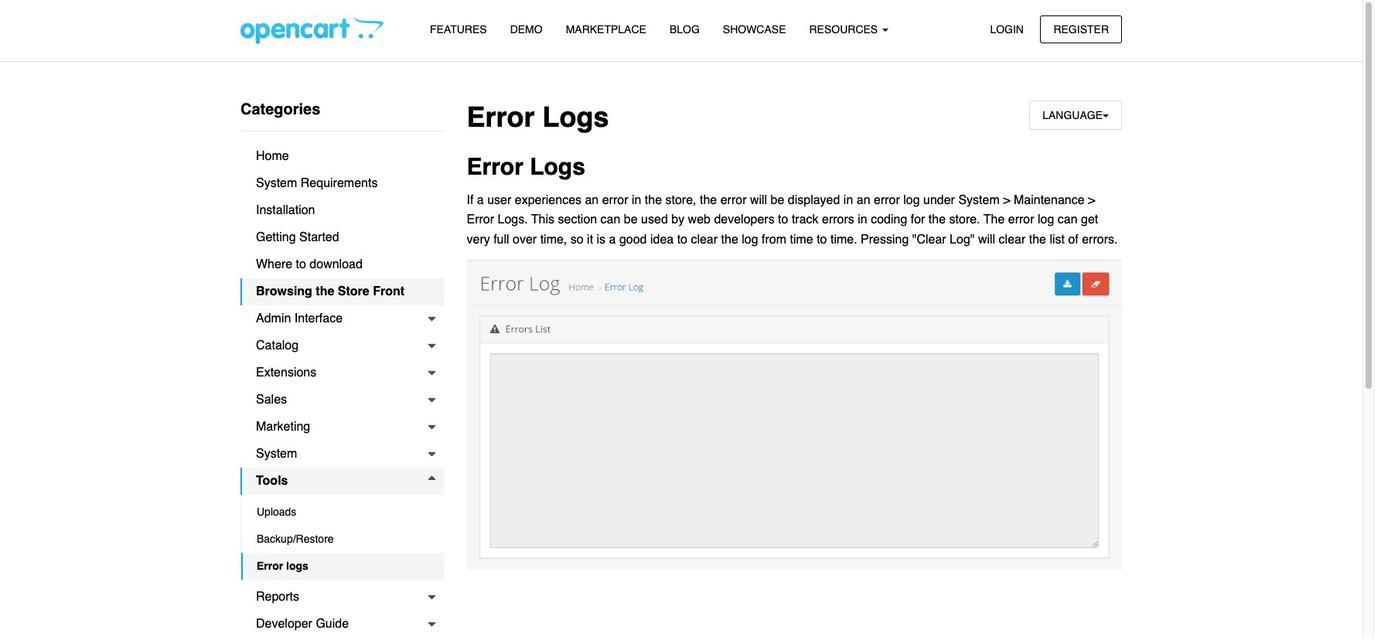 Task type: vqa. For each thing, say whether or not it's contained in the screenshot.
Double
no



Task type: describe. For each thing, give the bounding box(es) containing it.
language button
[[1030, 101, 1122, 130]]

extensions link
[[241, 360, 444, 387]]

1 horizontal spatial log
[[904, 193, 920, 207]]

the up web
[[700, 193, 717, 207]]

1 horizontal spatial a
[[609, 233, 616, 247]]

2 an from the left
[[857, 193, 871, 207]]

home link
[[241, 143, 444, 170]]

resources
[[809, 23, 881, 36]]

error up coding
[[874, 193, 900, 207]]

register
[[1054, 23, 1109, 35]]

by
[[672, 213, 685, 227]]

tools link
[[241, 468, 444, 495]]

the inside browsing the store front link
[[316, 285, 334, 299]]

sales link
[[241, 387, 444, 414]]

error logs link
[[241, 553, 444, 580]]

where
[[256, 258, 292, 272]]

2 clear from the left
[[999, 233, 1026, 247]]

where to download link
[[241, 251, 444, 278]]

1 vertical spatial logs
[[530, 153, 585, 180]]

1 error logs from the top
[[467, 101, 609, 133]]

resources link
[[798, 16, 900, 43]]

system for system link
[[256, 447, 297, 461]]

2 horizontal spatial in
[[858, 213, 868, 227]]

requirements
[[301, 176, 378, 190]]

tools
[[256, 474, 288, 488]]

it
[[587, 233, 593, 247]]

developer guide link
[[241, 611, 444, 637]]

login link
[[977, 15, 1037, 43]]

2 > from the left
[[1088, 193, 1096, 207]]

browsing the store front link
[[241, 278, 444, 306]]

opencart - open source shopping cart solution image
[[241, 16, 384, 44]]

guide
[[316, 617, 349, 631]]

reports link
[[241, 584, 444, 611]]

uploads link
[[241, 499, 444, 526]]

login
[[990, 23, 1024, 35]]

backup/restore link
[[241, 526, 444, 553]]

catalog link
[[241, 333, 444, 360]]

1 > from the left
[[1003, 193, 1011, 207]]

from
[[762, 233, 787, 247]]

system link
[[241, 441, 444, 468]]

marketplace
[[566, 23, 647, 36]]

developers
[[714, 213, 775, 227]]

web
[[688, 213, 711, 227]]

1 horizontal spatial be
[[771, 193, 785, 207]]

language
[[1043, 109, 1103, 121]]

very
[[467, 233, 490, 247]]

system requirements link
[[241, 170, 444, 197]]

extensions
[[256, 366, 317, 380]]

started
[[299, 231, 339, 244]]

error right the the
[[1008, 213, 1035, 227]]

store,
[[666, 193, 697, 207]]

0 horizontal spatial in
[[632, 193, 642, 207]]

register link
[[1041, 15, 1122, 43]]

blog
[[670, 23, 700, 36]]

of
[[1069, 233, 1079, 247]]

get
[[1081, 213, 1099, 227]]

list
[[1050, 233, 1065, 247]]

installation
[[256, 203, 315, 217]]

logs
[[286, 560, 309, 572]]

store
[[338, 285, 370, 299]]

admin interface link
[[241, 306, 444, 333]]

over
[[513, 233, 537, 247]]

marketing link
[[241, 414, 444, 441]]

errors.
[[1082, 233, 1118, 247]]

1 horizontal spatial in
[[844, 193, 853, 207]]

displayed
[[788, 193, 840, 207]]

to right where
[[296, 258, 306, 272]]

time
[[790, 233, 814, 247]]

home
[[256, 149, 289, 163]]

full
[[494, 233, 509, 247]]

browsing
[[256, 285, 312, 299]]

2 error logs from the top
[[467, 153, 585, 180]]

blog link
[[658, 16, 711, 43]]

under
[[924, 193, 955, 207]]

installation link
[[241, 197, 444, 224]]

if a user experiences an error in the store, the error will be displayed in an error log under system > maintenance > error logs. this section can be used by web developers to track errors in coding for the store. the error log can get very full over time, so it is a good idea to clear the log from time to time. pressing "clear log" will clear the list of errors.
[[467, 193, 1118, 247]]



Task type: locate. For each thing, give the bounding box(es) containing it.
in right 'errors'
[[858, 213, 868, 227]]

backup/restore
[[257, 533, 334, 545]]

an
[[585, 193, 599, 207], [857, 193, 871, 207]]

1 horizontal spatial >
[[1088, 193, 1096, 207]]

error
[[467, 101, 535, 133], [467, 153, 524, 180], [467, 213, 494, 227], [257, 560, 283, 572]]

2 vertical spatial system
[[256, 447, 297, 461]]

clear down the the
[[999, 233, 1026, 247]]

a right the is
[[609, 233, 616, 247]]

sales
[[256, 393, 287, 407]]

if
[[467, 193, 474, 207]]

will up developers at the right top
[[750, 193, 767, 207]]

marketplace link
[[554, 16, 658, 43]]

coding
[[871, 213, 908, 227]]

admin error logs image
[[467, 260, 1122, 570]]

system for system requirements
[[256, 176, 297, 190]]

section
[[558, 213, 597, 227]]

1 horizontal spatial clear
[[999, 233, 1026, 247]]

0 vertical spatial log
[[904, 193, 920, 207]]

1 vertical spatial system
[[959, 193, 1000, 207]]

an up time. on the right top of page
[[857, 193, 871, 207]]

1 can from the left
[[601, 213, 621, 227]]

clear
[[691, 233, 718, 247], [999, 233, 1026, 247]]

be left the displayed
[[771, 193, 785, 207]]

getting started
[[256, 231, 339, 244]]

errors
[[822, 213, 855, 227]]

log
[[904, 193, 920, 207], [1038, 213, 1055, 227], [742, 233, 758, 247]]

showcase link
[[711, 16, 798, 43]]

>
[[1003, 193, 1011, 207], [1088, 193, 1096, 207]]

admin interface
[[256, 312, 343, 326]]

front
[[373, 285, 405, 299]]

2 vertical spatial log
[[742, 233, 758, 247]]

the up "used"
[[645, 193, 662, 207]]

is
[[597, 233, 606, 247]]

2 can from the left
[[1058, 213, 1078, 227]]

0 horizontal spatial be
[[624, 213, 638, 227]]

0 vertical spatial error logs
[[467, 101, 609, 133]]

admin
[[256, 312, 291, 326]]

will
[[750, 193, 767, 207], [978, 233, 996, 247]]

the down developers at the right top
[[721, 233, 739, 247]]

error
[[602, 193, 628, 207], [721, 193, 747, 207], [874, 193, 900, 207], [1008, 213, 1035, 227]]

1 vertical spatial will
[[978, 233, 996, 247]]

1 vertical spatial error logs
[[467, 153, 585, 180]]

time.
[[831, 233, 858, 247]]

error up the is
[[602, 193, 628, 207]]

can up the is
[[601, 213, 621, 227]]

browsing the store front
[[256, 285, 405, 299]]

0 vertical spatial a
[[477, 193, 484, 207]]

logs.
[[498, 213, 528, 227]]

1 horizontal spatial can
[[1058, 213, 1078, 227]]

in
[[632, 193, 642, 207], [844, 193, 853, 207], [858, 213, 868, 227]]

0 horizontal spatial can
[[601, 213, 621, 227]]

getting started link
[[241, 224, 444, 251]]

> up the "get"
[[1088, 193, 1096, 207]]

0 vertical spatial system
[[256, 176, 297, 190]]

store.
[[950, 213, 980, 227]]

pressing
[[861, 233, 909, 247]]

user
[[487, 193, 512, 207]]

experiences
[[515, 193, 582, 207]]

1 clear from the left
[[691, 233, 718, 247]]

0 vertical spatial logs
[[543, 101, 609, 133]]

developer
[[256, 617, 312, 631]]

showcase
[[723, 23, 786, 36]]

uploads
[[257, 506, 297, 518]]

1 vertical spatial be
[[624, 213, 638, 227]]

error logs
[[257, 560, 309, 572]]

1 horizontal spatial an
[[857, 193, 871, 207]]

to right time
[[817, 233, 827, 247]]

developer guide
[[256, 617, 349, 631]]

system requirements
[[256, 176, 378, 190]]

marketing
[[256, 420, 310, 434]]

the right for
[[929, 213, 946, 227]]

be
[[771, 193, 785, 207], [624, 213, 638, 227]]

error up developers at the right top
[[721, 193, 747, 207]]

good
[[620, 233, 647, 247]]

categories
[[241, 101, 321, 118]]

1 horizontal spatial will
[[978, 233, 996, 247]]

the
[[984, 213, 1005, 227]]

features link
[[418, 16, 499, 43]]

0 horizontal spatial a
[[477, 193, 484, 207]]

system up tools
[[256, 447, 297, 461]]

log down maintenance at top right
[[1038, 213, 1055, 227]]

idea
[[650, 233, 674, 247]]

reports
[[256, 590, 299, 604]]

0 horizontal spatial will
[[750, 193, 767, 207]]

1 vertical spatial a
[[609, 233, 616, 247]]

0 vertical spatial will
[[750, 193, 767, 207]]

error inside if a user experiences an error in the store, the error will be displayed in an error log under system > maintenance > error logs. this section can be used by web developers to track errors in coding for the store. the error log can get very full over time, so it is a good idea to clear the log from time to time. pressing "clear log" will clear the list of errors.
[[467, 213, 494, 227]]

to up from
[[778, 213, 789, 227]]

in up "used"
[[632, 193, 642, 207]]

0 horizontal spatial log
[[742, 233, 758, 247]]

this
[[531, 213, 555, 227]]

1 vertical spatial log
[[1038, 213, 1055, 227]]

an up section
[[585, 193, 599, 207]]

system inside if a user experiences an error in the store, the error will be displayed in an error log under system > maintenance > error logs. this section can be used by web developers to track errors in coding for the store. the error log can get very full over time, so it is a good idea to clear the log from time to time. pressing "clear log" will clear the list of errors.
[[959, 193, 1000, 207]]

demo
[[510, 23, 543, 36]]

system
[[256, 176, 297, 190], [959, 193, 1000, 207], [256, 447, 297, 461]]

to
[[778, 213, 789, 227], [677, 233, 688, 247], [817, 233, 827, 247], [296, 258, 306, 272]]

0 horizontal spatial an
[[585, 193, 599, 207]]

download
[[310, 258, 363, 272]]

the up interface on the left of page
[[316, 285, 334, 299]]

1 an from the left
[[585, 193, 599, 207]]

be up good
[[624, 213, 638, 227]]

2 horizontal spatial log
[[1038, 213, 1055, 227]]

in up 'errors'
[[844, 193, 853, 207]]

will down the the
[[978, 233, 996, 247]]

system up store.
[[959, 193, 1000, 207]]

for
[[911, 213, 925, 227]]

error logs
[[467, 101, 609, 133], [467, 153, 585, 180]]

where to download
[[256, 258, 363, 272]]

so
[[571, 233, 584, 247]]

log"
[[950, 233, 975, 247]]

to down "by"
[[677, 233, 688, 247]]

track
[[792, 213, 819, 227]]

0 horizontal spatial clear
[[691, 233, 718, 247]]

interface
[[295, 312, 343, 326]]

a right if
[[477, 193, 484, 207]]

the left list at the right of the page
[[1029, 233, 1047, 247]]

catalog
[[256, 339, 299, 353]]

clear down web
[[691, 233, 718, 247]]

can up of at top right
[[1058, 213, 1078, 227]]

getting
[[256, 231, 296, 244]]

log down developers at the right top
[[742, 233, 758, 247]]

"clear
[[913, 233, 947, 247]]

time,
[[540, 233, 567, 247]]

features
[[430, 23, 487, 36]]

0 vertical spatial be
[[771, 193, 785, 207]]

log up for
[[904, 193, 920, 207]]

a
[[477, 193, 484, 207], [609, 233, 616, 247]]

used
[[641, 213, 668, 227]]

system down home
[[256, 176, 297, 190]]

maintenance
[[1014, 193, 1085, 207]]

0 horizontal spatial >
[[1003, 193, 1011, 207]]

> up the the
[[1003, 193, 1011, 207]]



